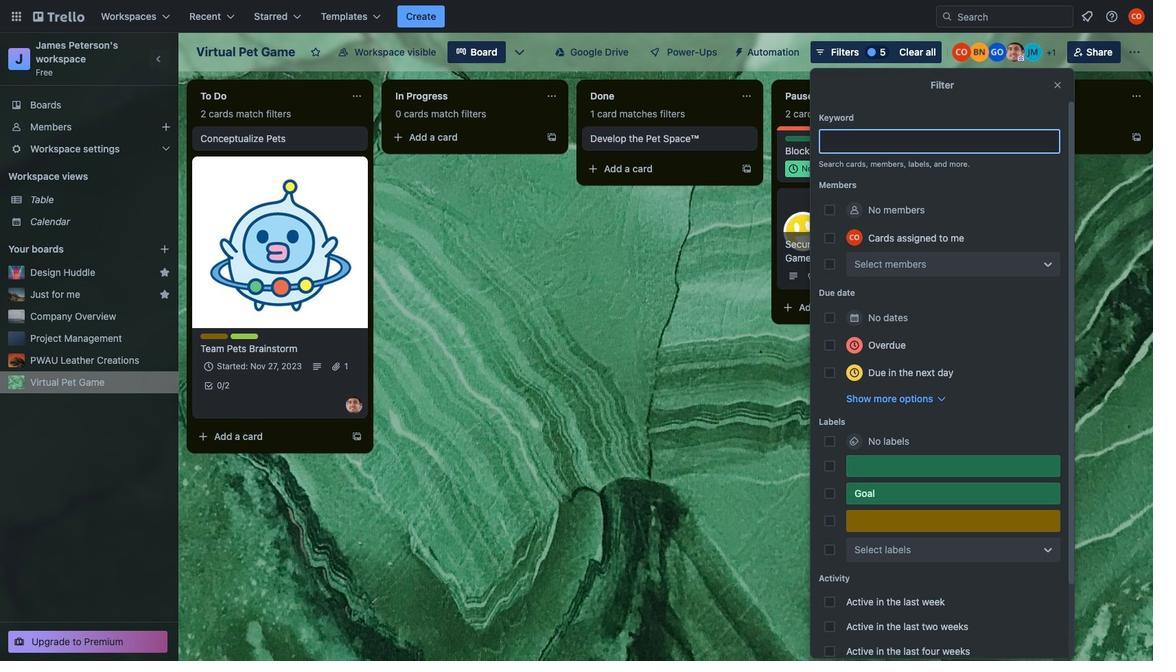 Task type: describe. For each thing, give the bounding box(es) containing it.
1 starred icon image from the top
[[159, 267, 170, 278]]

gary orlando (garyorlando) image
[[988, 43, 1007, 62]]

0 horizontal spatial create from template… image
[[352, 431, 363, 442]]

open information menu image
[[1106, 10, 1120, 23]]

color: yellow, title: none image
[[201, 334, 228, 339]]

Enter a keyword… text field
[[819, 129, 1061, 154]]

Board name text field
[[190, 41, 302, 63]]

0 horizontal spatial christina overa (christinaovera) image
[[847, 229, 863, 246]]

1 horizontal spatial color: green, title: "goal" element
[[847, 483, 1061, 505]]

color: green, title: none element
[[847, 455, 1061, 477]]

2 starred icon image from the top
[[159, 289, 170, 300]]

jeremy miller (jeremymiller198) image
[[1024, 43, 1043, 62]]

1 horizontal spatial create from template… image
[[547, 132, 558, 143]]

christina overa (christinaovera) image
[[953, 43, 972, 62]]

Search field
[[953, 7, 1074, 26]]

this member is an admin of this board. image
[[1018, 56, 1025, 62]]

0 vertical spatial color: green, title: "goal" element
[[786, 136, 813, 141]]

ben nelson (bennelson96) image
[[970, 43, 990, 62]]



Task type: vqa. For each thing, say whether or not it's contained in the screenshot.
left the create
no



Task type: locate. For each thing, give the bounding box(es) containing it.
add board image
[[159, 244, 170, 255]]

your boards with 6 items element
[[8, 241, 139, 258]]

color: red, title: "blocker" element
[[816, 136, 843, 141]]

1 horizontal spatial james peterson (jamespeterson93) image
[[1006, 43, 1025, 62]]

0 notifications image
[[1080, 8, 1096, 25]]

color: green, title: "goal" element
[[786, 136, 813, 141], [847, 483, 1061, 505]]

create from template… image
[[742, 163, 753, 174]]

1 vertical spatial christina overa (christinaovera) image
[[847, 229, 863, 246]]

search image
[[942, 11, 953, 22]]

0 vertical spatial starred icon image
[[159, 267, 170, 278]]

color: bold lime, title: "team task" element
[[231, 334, 258, 339]]

show menu image
[[1129, 45, 1142, 59]]

0 vertical spatial christina overa (christinaovera) image
[[1129, 8, 1146, 25]]

0 vertical spatial james peterson (jamespeterson93) image
[[1006, 43, 1025, 62]]

0 horizontal spatial color: green, title: "goal" element
[[786, 136, 813, 141]]

1 horizontal spatial christina overa (christinaovera) image
[[1129, 8, 1146, 25]]

create from template… image
[[547, 132, 558, 143], [1132, 132, 1143, 143], [352, 431, 363, 442]]

None text field
[[192, 85, 346, 107], [582, 85, 736, 107], [778, 85, 931, 107], [192, 85, 346, 107], [582, 85, 736, 107], [778, 85, 931, 107]]

christina overa (christinaovera) image
[[1129, 8, 1146, 25], [847, 229, 863, 246]]

primary element
[[0, 0, 1154, 33]]

color: yellow, title: none element
[[847, 510, 1061, 532]]

0 horizontal spatial james peterson (jamespeterson93) image
[[346, 397, 363, 413]]

workspace navigation collapse icon image
[[150, 49, 169, 69]]

1 vertical spatial starred icon image
[[159, 289, 170, 300]]

sm image
[[729, 41, 748, 60]]

back to home image
[[33, 5, 84, 27]]

1 vertical spatial james peterson (jamespeterson93) image
[[346, 397, 363, 413]]

2 horizontal spatial create from template… image
[[1132, 132, 1143, 143]]

1 vertical spatial color: green, title: "goal" element
[[847, 483, 1061, 505]]

james peterson (jamespeterson93) image
[[1006, 43, 1025, 62], [346, 397, 363, 413]]

color: green, title: "goal" element down color: green, title: none element
[[847, 483, 1061, 505]]

color: green, title: "goal" element left color: red, title: "blocker" "element"
[[786, 136, 813, 141]]

star or unstar board image
[[311, 47, 322, 58]]

None checkbox
[[786, 161, 859, 177]]

starred icon image
[[159, 267, 170, 278], [159, 289, 170, 300]]

None text field
[[387, 85, 541, 107], [973, 85, 1126, 107], [387, 85, 541, 107], [973, 85, 1126, 107]]

google drive icon image
[[556, 47, 565, 57]]

close popover image
[[1053, 80, 1064, 91]]

customize views image
[[513, 45, 527, 59]]



